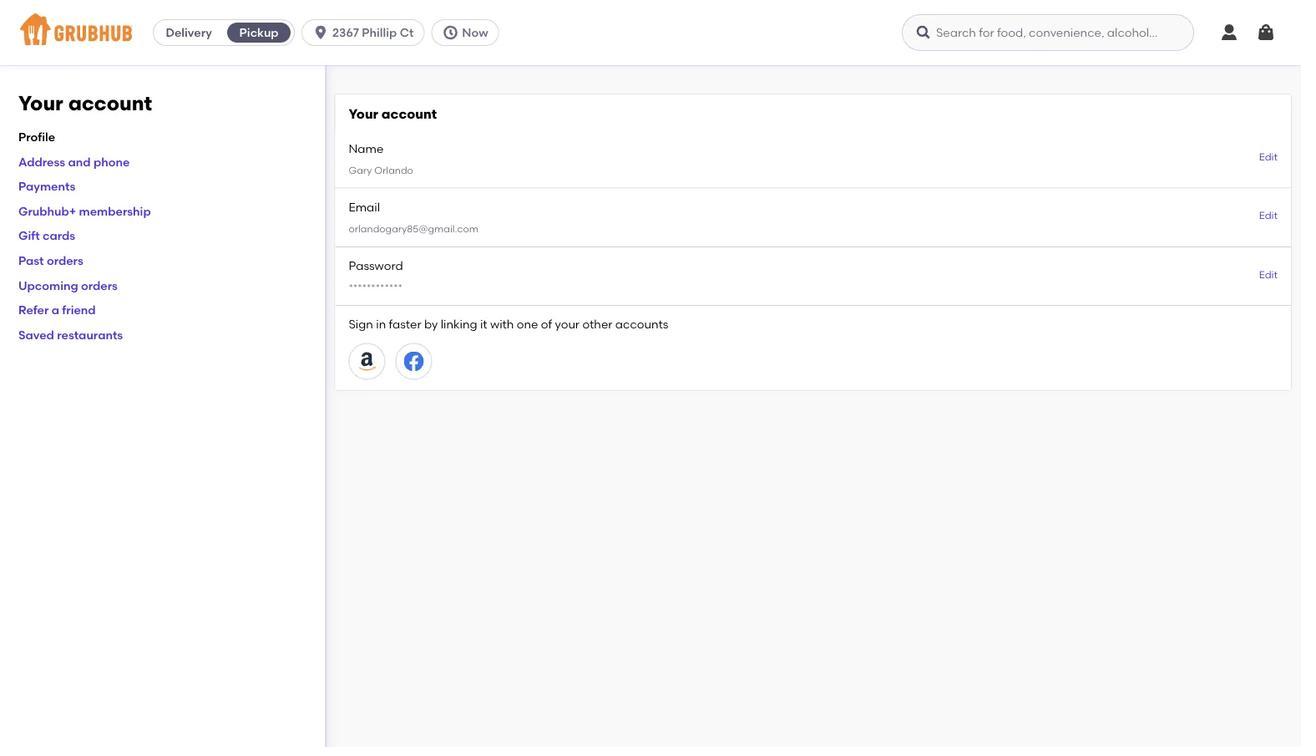 Task type: vqa. For each thing, say whether or not it's contained in the screenshot.
BOTTLE
no



Task type: describe. For each thing, give the bounding box(es) containing it.
edit button for email
[[1260, 209, 1278, 223]]

saved restaurants link
[[18, 328, 123, 342]]

grubhub+
[[18, 204, 76, 218]]

saved restaurants
[[18, 328, 123, 342]]

address and phone
[[18, 154, 130, 169]]

edit for password
[[1260, 268, 1278, 280]]

2367 phillip ct button
[[302, 19, 431, 46]]

delivery button
[[154, 19, 224, 46]]

refer a friend link
[[18, 303, 96, 317]]

orders for upcoming orders
[[81, 278, 118, 292]]

upcoming orders
[[18, 278, 118, 292]]

main navigation navigation
[[0, 0, 1302, 65]]

by
[[424, 317, 438, 331]]

upcoming
[[18, 278, 78, 292]]

sign in faster by linking it with one of your other accounts
[[349, 317, 669, 331]]

profile link
[[18, 130, 55, 144]]

payments link
[[18, 179, 75, 193]]

edit for name
[[1260, 151, 1278, 163]]

address and phone link
[[18, 154, 130, 169]]

past orders link
[[18, 253, 83, 268]]

faster
[[389, 317, 422, 331]]

password
[[349, 259, 403, 273]]

phillip
[[362, 25, 397, 40]]

gary
[[349, 164, 372, 176]]

svg image inside now button
[[442, 24, 459, 41]]

gift
[[18, 229, 40, 243]]

svg image
[[313, 24, 329, 41]]

address
[[18, 154, 65, 169]]

past
[[18, 253, 44, 268]]

Search for food, convenience, alcohol... search field
[[902, 14, 1195, 51]]

ct
[[400, 25, 414, 40]]

past orders
[[18, 253, 83, 268]]

pickup
[[239, 25, 279, 40]]

gary orlando
[[349, 164, 414, 176]]

upcoming orders link
[[18, 278, 118, 292]]

sign
[[349, 317, 373, 331]]

2367 phillip ct
[[333, 25, 414, 40]]

your
[[555, 317, 580, 331]]

edit button for name
[[1260, 150, 1278, 164]]

now button
[[431, 19, 506, 46]]

account inside your account form
[[382, 106, 437, 122]]

delivery
[[166, 25, 212, 40]]

************
[[349, 282, 403, 293]]

in
[[376, 317, 386, 331]]



Task type: locate. For each thing, give the bounding box(es) containing it.
your
[[18, 91, 63, 115], [349, 106, 379, 122]]

email
[[349, 200, 380, 214]]

one
[[517, 317, 538, 331]]

1 vertical spatial edit button
[[1260, 209, 1278, 223]]

now
[[462, 25, 489, 40]]

3 edit button from the top
[[1260, 267, 1278, 282]]

2367
[[333, 25, 359, 40]]

pickup button
[[224, 19, 294, 46]]

your account up and
[[18, 91, 152, 115]]

svg image
[[1220, 23, 1240, 43], [1257, 23, 1277, 43], [442, 24, 459, 41], [916, 24, 933, 41]]

0 horizontal spatial your
[[18, 91, 63, 115]]

accounts
[[616, 317, 669, 331]]

your account up name
[[349, 106, 437, 122]]

1 horizontal spatial your account
[[349, 106, 437, 122]]

1 horizontal spatial your
[[349, 106, 379, 122]]

other
[[583, 317, 613, 331]]

login with facebook image
[[404, 351, 424, 371]]

0 vertical spatial orders
[[47, 253, 83, 268]]

grubhub+ membership link
[[18, 204, 151, 218]]

edit button
[[1260, 150, 1278, 164], [1260, 209, 1278, 223], [1260, 267, 1278, 282]]

orders for past orders
[[47, 253, 83, 268]]

grubhub+ membership
[[18, 204, 151, 218]]

payments
[[18, 179, 75, 193]]

membership
[[79, 204, 151, 218]]

2 edit from the top
[[1260, 209, 1278, 222]]

refer
[[18, 303, 49, 317]]

0 horizontal spatial your account
[[18, 91, 152, 115]]

linking
[[441, 317, 478, 331]]

friend
[[62, 303, 96, 317]]

refer a friend
[[18, 303, 96, 317]]

2 vertical spatial edit button
[[1260, 267, 1278, 282]]

edit button for password
[[1260, 267, 1278, 282]]

restaurants
[[57, 328, 123, 342]]

your inside form
[[349, 106, 379, 122]]

0 vertical spatial edit
[[1260, 151, 1278, 163]]

0 horizontal spatial account
[[68, 91, 152, 115]]

profile
[[18, 130, 55, 144]]

with
[[490, 317, 514, 331]]

gift cards link
[[18, 229, 75, 243]]

your account form
[[335, 94, 1292, 390]]

1 vertical spatial edit
[[1260, 209, 1278, 222]]

of
[[541, 317, 552, 331]]

1 horizontal spatial account
[[382, 106, 437, 122]]

a
[[52, 303, 59, 317]]

edit
[[1260, 151, 1278, 163], [1260, 209, 1278, 222], [1260, 268, 1278, 280]]

your account
[[18, 91, 152, 115], [349, 106, 437, 122]]

saved
[[18, 328, 54, 342]]

1 edit from the top
[[1260, 151, 1278, 163]]

1 vertical spatial orders
[[81, 278, 118, 292]]

it
[[480, 317, 488, 331]]

phone
[[94, 154, 130, 169]]

orlando
[[375, 164, 414, 176]]

orders up upcoming orders
[[47, 253, 83, 268]]

name
[[349, 141, 384, 155]]

0 vertical spatial edit button
[[1260, 150, 1278, 164]]

1 edit button from the top
[[1260, 150, 1278, 164]]

orlandogary85@gmail.com
[[349, 223, 479, 235]]

account
[[68, 91, 152, 115], [382, 106, 437, 122]]

and
[[68, 154, 91, 169]]

orders up the friend
[[81, 278, 118, 292]]

2 vertical spatial edit
[[1260, 268, 1278, 280]]

account up phone
[[68, 91, 152, 115]]

3 edit from the top
[[1260, 268, 1278, 280]]

orders
[[47, 253, 83, 268], [81, 278, 118, 292]]

your up name
[[349, 106, 379, 122]]

login with amazon image
[[357, 351, 377, 371]]

cards
[[43, 229, 75, 243]]

your up the profile link
[[18, 91, 63, 115]]

your account inside form
[[349, 106, 437, 122]]

2 edit button from the top
[[1260, 209, 1278, 223]]

edit for email
[[1260, 209, 1278, 222]]

gift cards
[[18, 229, 75, 243]]

account up name
[[382, 106, 437, 122]]



